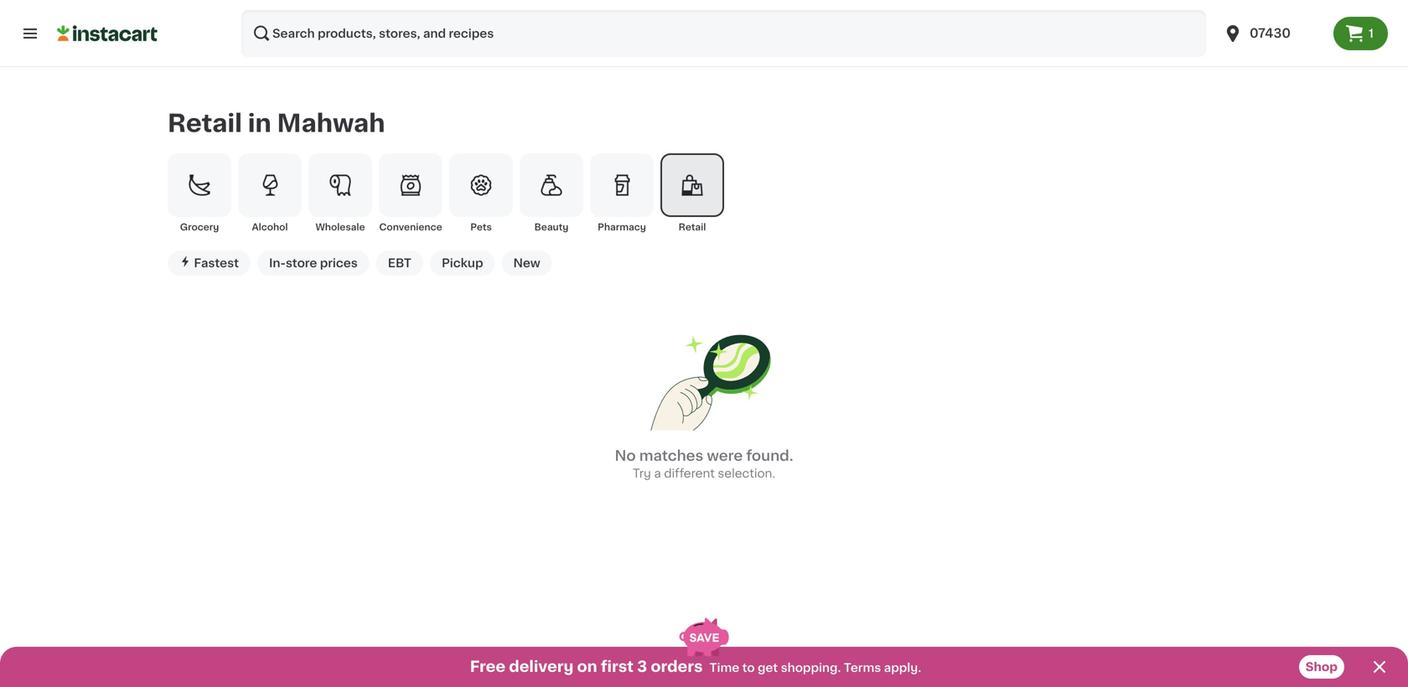 Task type: vqa. For each thing, say whether or not it's contained in the screenshot.
3
yes



Task type: describe. For each thing, give the bounding box(es) containing it.
prices
[[320, 257, 358, 269]]

no
[[615, 449, 636, 463]]

try
[[633, 468, 651, 479]]

delivery
[[509, 660, 574, 674]]

Search field
[[241, 10, 1206, 57]]

get
[[758, 662, 778, 674]]

store
[[286, 257, 317, 269]]

alcohol
[[252, 222, 288, 232]]

beauty button
[[520, 153, 583, 234]]

time
[[710, 662, 740, 674]]

no matches were found. try a different selection.
[[615, 449, 793, 479]]

new button
[[502, 251, 552, 276]]

save image
[[679, 618, 729, 657]]

shop button
[[1299, 656, 1345, 679]]

on
[[577, 660, 597, 674]]

were
[[707, 449, 743, 463]]

in-
[[269, 257, 286, 269]]

pharmacy
[[598, 222, 646, 232]]

shopping.
[[781, 662, 841, 674]]

convenience
[[379, 222, 442, 232]]

apply.
[[884, 662, 921, 674]]

selection.
[[718, 468, 775, 479]]

orders
[[651, 660, 703, 674]]

retail button
[[661, 153, 724, 234]]

retail in mahwah
[[168, 111, 385, 135]]

instacart logo image
[[57, 23, 158, 44]]

matches
[[639, 449, 704, 463]]

convenience button
[[379, 153, 443, 234]]

pharmacy button
[[590, 153, 654, 234]]

07430 button
[[1213, 10, 1334, 57]]

1
[[1369, 28, 1374, 39]]

in-store prices button
[[257, 251, 369, 276]]

ebt
[[388, 257, 412, 269]]

in
[[248, 111, 271, 135]]

alcohol button
[[238, 153, 302, 234]]



Task type: locate. For each thing, give the bounding box(es) containing it.
fastest button
[[168, 251, 251, 276]]

retail inside button
[[679, 222, 706, 232]]

retail right pharmacy
[[679, 222, 706, 232]]

pets
[[470, 222, 492, 232]]

0 horizontal spatial retail
[[168, 111, 242, 135]]

retail in mahwah main content
[[0, 67, 1408, 687]]

found.
[[746, 449, 793, 463]]

close image
[[1370, 657, 1390, 677]]

wholesale button
[[308, 153, 372, 234]]

free delivery on first 3 orders time to get shopping. terms apply.
[[470, 660, 921, 674]]

retail
[[168, 111, 242, 135], [679, 222, 706, 232]]

a
[[654, 468, 661, 479]]

pickup
[[442, 257, 483, 269]]

3
[[637, 660, 647, 674]]

fastest
[[194, 257, 239, 269]]

pickup button
[[430, 251, 495, 276]]

free
[[470, 660, 506, 674]]

beauty
[[535, 222, 569, 232]]

first
[[601, 660, 634, 674]]

None search field
[[241, 10, 1206, 57]]

grocery
[[180, 222, 219, 232]]

pets button
[[449, 153, 513, 234]]

1 vertical spatial retail
[[679, 222, 706, 232]]

grocery button
[[168, 153, 231, 234]]

07430
[[1250, 27, 1291, 39]]

1 button
[[1334, 17, 1388, 50]]

retail for retail in mahwah
[[168, 111, 242, 135]]

shop
[[1306, 661, 1338, 673]]

in-store prices
[[269, 257, 358, 269]]

different
[[664, 468, 715, 479]]

retail for retail
[[679, 222, 706, 232]]

07430 button
[[1223, 10, 1324, 57]]

wholesale
[[316, 222, 365, 232]]

ebt button
[[376, 251, 423, 276]]

retail left in
[[168, 111, 242, 135]]

1 horizontal spatial retail
[[679, 222, 706, 232]]

0 vertical spatial retail
[[168, 111, 242, 135]]

mahwah
[[277, 111, 385, 135]]

terms
[[844, 662, 881, 674]]

new
[[513, 257, 540, 269]]

to
[[742, 662, 755, 674]]



